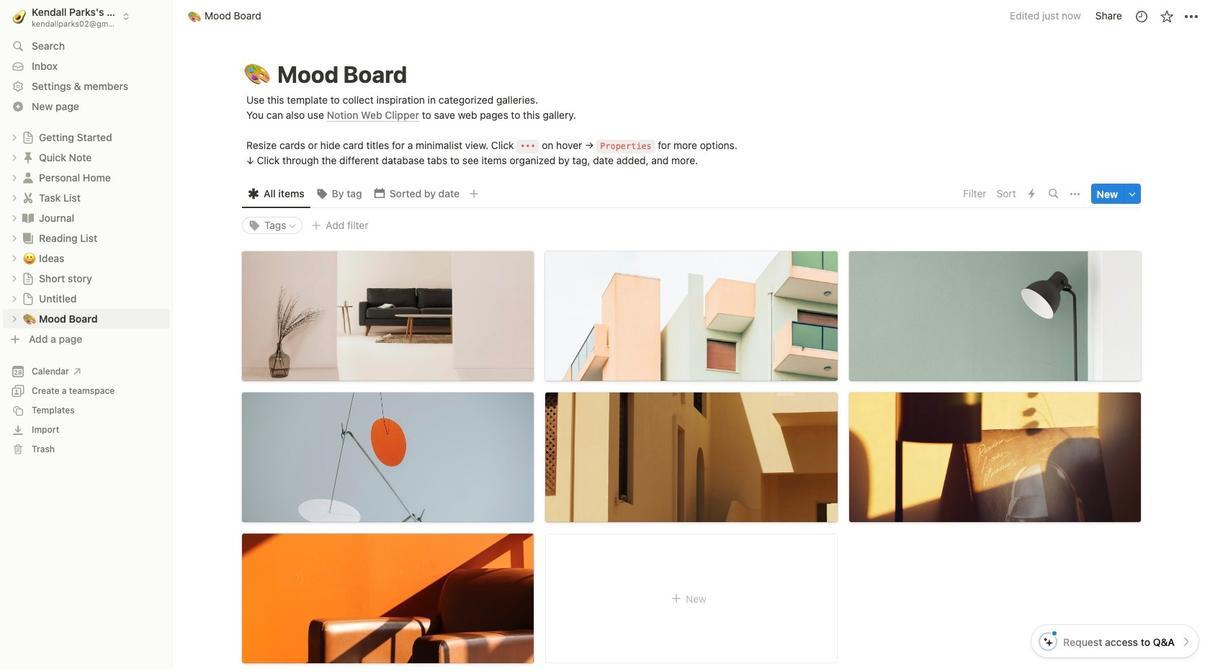 Task type: vqa. For each thing, say whether or not it's contained in the screenshot.
option
no



Task type: locate. For each thing, give the bounding box(es) containing it.
3 tab from the left
[[368, 184, 466, 204]]

0 horizontal spatial 🎨 image
[[23, 310, 36, 327]]

1 vertical spatial 🎨 image
[[23, 310, 36, 327]]

favorite image
[[1160, 9, 1174, 23]]

1 open image from the top
[[10, 133, 19, 142]]

change page icon image
[[22, 131, 35, 144], [21, 150, 35, 165], [21, 170, 35, 185], [21, 191, 35, 205], [21, 211, 35, 225], [21, 231, 35, 245], [22, 272, 35, 285], [22, 292, 35, 305]]

😀 image
[[23, 250, 36, 266]]

🎨 image
[[244, 58, 270, 92], [23, 310, 36, 327]]

🎨 image
[[188, 8, 201, 24]]

open image
[[10, 133, 19, 142], [10, 153, 19, 162], [10, 193, 19, 202], [10, 214, 19, 222], [10, 254, 19, 263], [10, 294, 19, 303]]

1 open image from the top
[[10, 173, 19, 182]]

open image
[[10, 173, 19, 182], [10, 234, 19, 242], [10, 274, 19, 283], [10, 315, 19, 323]]

tab
[[242, 184, 310, 204], [310, 184, 368, 204], [368, 184, 466, 204]]

3 open image from the top
[[10, 274, 19, 283]]

4 open image from the top
[[10, 315, 19, 323]]

2 open image from the top
[[10, 234, 19, 242]]

1 horizontal spatial 🎨 image
[[244, 58, 270, 92]]

4 open image from the top
[[10, 214, 19, 222]]

2 open image from the top
[[10, 153, 19, 162]]

tab list
[[242, 180, 959, 209]]

3 open image from the top
[[10, 193, 19, 202]]

5 open image from the top
[[10, 254, 19, 263]]



Task type: describe. For each thing, give the bounding box(es) containing it.
6 open image from the top
[[10, 294, 19, 303]]

updates image
[[1135, 9, 1149, 23]]

2 tab from the left
[[310, 184, 368, 204]]

create and view automations image
[[1029, 189, 1036, 199]]

🥑 image
[[12, 7, 26, 25]]

1 tab from the left
[[242, 184, 310, 204]]

0 vertical spatial 🎨 image
[[244, 58, 270, 92]]



